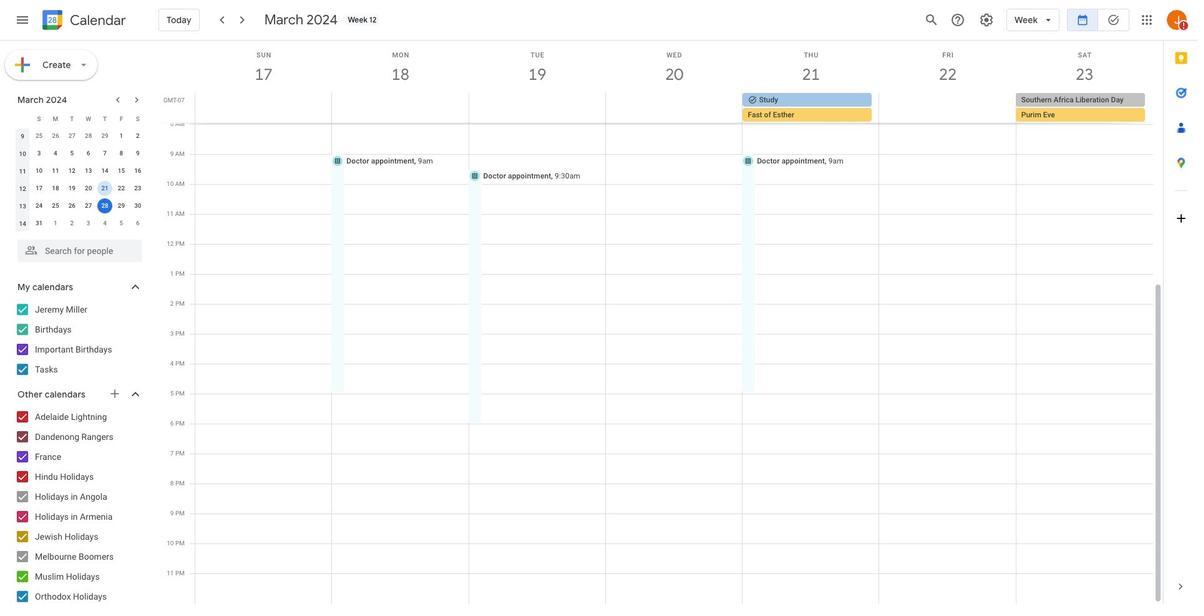 Task type: describe. For each thing, give the bounding box(es) containing it.
february 27 element
[[64, 129, 79, 144]]

2 element
[[130, 129, 145, 144]]

7 element
[[97, 146, 112, 161]]

29 element
[[114, 199, 129, 214]]

3 element
[[32, 146, 47, 161]]

30 element
[[130, 199, 145, 214]]

settings menu image
[[980, 12, 995, 27]]

21 element
[[97, 181, 112, 196]]

february 28 element
[[81, 129, 96, 144]]

20 element
[[81, 181, 96, 196]]

12 element
[[64, 164, 79, 179]]

11 element
[[48, 164, 63, 179]]

add other calendars image
[[109, 388, 121, 400]]

14 element
[[97, 164, 112, 179]]

28, today element
[[97, 199, 112, 214]]

13 element
[[81, 164, 96, 179]]

24 element
[[32, 199, 47, 214]]

23 element
[[130, 181, 145, 196]]

april 1 element
[[48, 216, 63, 231]]

february 26 element
[[48, 129, 63, 144]]

10 element
[[32, 164, 47, 179]]

16 element
[[130, 164, 145, 179]]

april 5 element
[[114, 216, 129, 231]]

4 element
[[48, 146, 63, 161]]



Task type: vqa. For each thing, say whether or not it's contained in the screenshot.
bottommost 2 PM
no



Task type: locate. For each thing, give the bounding box(es) containing it.
april 6 element
[[130, 216, 145, 231]]

heading
[[67, 13, 126, 28]]

8 element
[[114, 146, 129, 161]]

5 element
[[64, 146, 79, 161]]

main drawer image
[[15, 12, 30, 27]]

22 element
[[114, 181, 129, 196]]

18 element
[[48, 181, 63, 196]]

heading inside calendar element
[[67, 13, 126, 28]]

row group
[[14, 127, 146, 232]]

calendar element
[[40, 7, 126, 35]]

april 4 element
[[97, 216, 112, 231]]

19 element
[[64, 181, 79, 196]]

26 element
[[64, 199, 79, 214]]

row group inside "march 2024" grid
[[14, 127, 146, 232]]

tab list
[[1164, 41, 1199, 569]]

27 element
[[81, 199, 96, 214]]

february 29 element
[[97, 129, 112, 144]]

column header inside "march 2024" grid
[[14, 110, 31, 127]]

1 element
[[114, 129, 129, 144]]

17 element
[[32, 181, 47, 196]]

31 element
[[32, 216, 47, 231]]

april 3 element
[[81, 216, 96, 231]]

row
[[190, 93, 1164, 123], [14, 110, 146, 127], [14, 127, 146, 145], [14, 145, 146, 162], [14, 162, 146, 180], [14, 180, 146, 197], [14, 197, 146, 215], [14, 215, 146, 232]]

other calendars list
[[2, 407, 155, 604]]

9 element
[[130, 146, 145, 161]]

None search field
[[0, 235, 155, 262]]

february 25 element
[[32, 129, 47, 144]]

grid
[[160, 41, 1164, 604]]

Search for people text field
[[25, 240, 135, 262]]

column header
[[14, 110, 31, 127]]

cell
[[195, 93, 332, 123], [332, 93, 469, 123], [469, 93, 606, 123], [606, 93, 743, 123], [743, 93, 879, 123], [879, 93, 1016, 123], [1016, 93, 1153, 123], [97, 180, 113, 197], [97, 197, 113, 215]]

april 2 element
[[64, 216, 79, 231]]

15 element
[[114, 164, 129, 179]]

6 element
[[81, 146, 96, 161]]

25 element
[[48, 199, 63, 214]]

my calendars list
[[2, 300, 155, 380]]

march 2024 grid
[[12, 110, 146, 232]]



